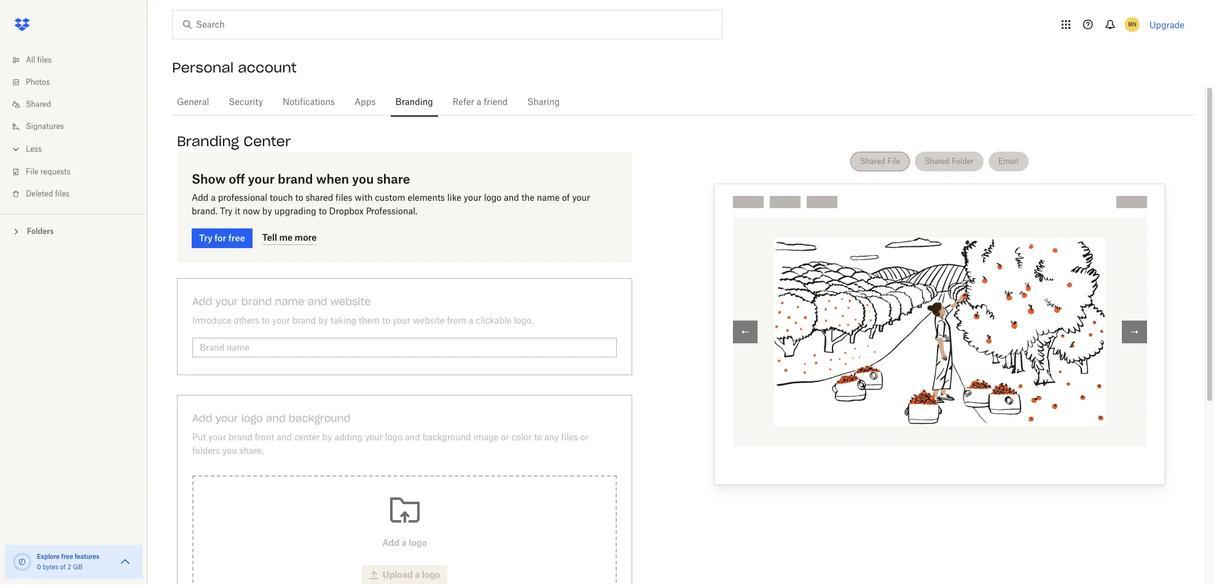 Task type: describe. For each thing, give the bounding box(es) containing it.
brand.
[[192, 208, 218, 216]]

add your brand name and website
[[192, 296, 371, 308]]

to down shared
[[319, 208, 327, 216]]

free inside explore free features 0 bytes of 2 gb
[[61, 553, 73, 561]]

to right them
[[382, 317, 390, 326]]

color
[[512, 434, 532, 443]]

features
[[75, 553, 100, 561]]

add for add a professional touch to shared files with custom elements like your logo and the name of your brand. try it now by upgrading to dropbox professional.
[[192, 194, 209, 203]]

to up upgrading
[[295, 194, 303, 203]]

clickable
[[476, 317, 512, 326]]

brand down add your brand name and website
[[292, 317, 316, 326]]

branding for branding center
[[177, 133, 239, 150]]

personal account
[[172, 59, 297, 76]]

2
[[67, 565, 71, 571]]

signatures link
[[10, 116, 148, 138]]

file requests link
[[10, 161, 148, 183]]

try inside button
[[199, 233, 212, 243]]

share
[[377, 172, 410, 187]]

0 horizontal spatial name
[[275, 296, 305, 308]]

quota usage element
[[12, 553, 32, 572]]

add for add your logo and background
[[192, 412, 212, 425]]

refer
[[453, 98, 475, 107]]

try for free button
[[192, 229, 253, 248]]

others
[[234, 317, 259, 326]]

upgrade
[[1150, 19, 1185, 30]]

name inside add a professional touch to shared files with custom elements like your logo and the name of your brand. try it now by upgrading to dropbox professional.
[[537, 194, 560, 203]]

try for free
[[199, 233, 245, 243]]

all
[[26, 57, 35, 64]]

1 vertical spatial website
[[413, 317, 445, 326]]

professional
[[218, 194, 268, 203]]

shared for shared
[[26, 101, 51, 108]]

introduce
[[192, 317, 232, 326]]

all files link
[[10, 49, 148, 71]]

←
[[741, 327, 750, 337]]

list containing all files
[[0, 42, 148, 214]]

image
[[474, 434, 499, 443]]

try inside add a professional touch to shared files with custom elements like your logo and the name of your brand. try it now by upgrading to dropbox professional.
[[220, 208, 233, 216]]

explore
[[37, 553, 60, 561]]

now
[[243, 208, 260, 216]]

a for friend
[[477, 98, 482, 107]]

it
[[235, 208, 240, 216]]

elements
[[408, 194, 445, 203]]

apps
[[355, 98, 376, 107]]

touch
[[270, 194, 293, 203]]

photos link
[[10, 71, 148, 93]]

photos
[[26, 79, 50, 86]]

with
[[355, 194, 373, 203]]

requests
[[41, 168, 71, 176]]

bn
[[1129, 20, 1137, 28]]

file inside button
[[888, 157, 900, 166]]

background inside put your brand front and center by adding your logo and background image or color to any files or folders you share.
[[423, 434, 471, 443]]

file inside list
[[26, 168, 39, 176]]

email
[[999, 157, 1019, 166]]

refer a friend
[[453, 98, 508, 107]]

taking
[[331, 317, 357, 326]]

0 vertical spatial website
[[330, 296, 371, 308]]

0
[[37, 565, 41, 571]]

upgrade link
[[1150, 19, 1185, 30]]

center
[[294, 434, 320, 443]]

security
[[229, 98, 263, 107]]

more
[[295, 232, 317, 243]]

signatures
[[26, 123, 64, 130]]

and inside add a professional touch to shared files with custom elements like your logo and the name of your brand. try it now by upgrading to dropbox professional.
[[504, 194, 519, 203]]

Search text field
[[196, 18, 697, 31]]

center
[[244, 133, 291, 150]]

add for add your brand name and website
[[192, 296, 212, 308]]

branding center
[[177, 133, 291, 150]]

shared file button
[[851, 152, 910, 172]]

logo inside put your brand front and center by adding your logo and background image or color to any files or folders you share.
[[385, 434, 403, 443]]

upgrading
[[274, 208, 316, 216]]

the
[[522, 194, 535, 203]]

dropbox image
[[10, 12, 34, 37]]

by inside put your brand front and center by adding your logo and background image or color to any files or folders you share.
[[322, 434, 332, 443]]

share.
[[239, 448, 264, 456]]

you inside put your brand front and center by adding your logo and background image or color to any files or folders you share.
[[223, 448, 237, 456]]

introduce others to your brand by taking them to your website from a clickable logo.
[[192, 317, 534, 326]]

0 vertical spatial background
[[289, 412, 351, 425]]

general tab
[[172, 88, 214, 117]]



Task type: locate. For each thing, give the bounding box(es) containing it.
a inside add a professional touch to shared files with custom elements like your logo and the name of your brand. try it now by upgrading to dropbox professional.
[[211, 194, 216, 203]]

1 horizontal spatial website
[[413, 317, 445, 326]]

of inside explore free features 0 bytes of 2 gb
[[60, 565, 66, 571]]

branding right the apps tab
[[396, 98, 433, 107]]

of
[[562, 194, 570, 203], [60, 565, 66, 571]]

like
[[447, 194, 462, 203]]

0 horizontal spatial file
[[26, 168, 39, 176]]

logo up front
[[241, 412, 263, 425]]

tab list containing general
[[172, 86, 1196, 117]]

files inside put your brand front and center by adding your logo and background image or color to any files or folders you share.
[[561, 434, 578, 443]]

add your logo and background
[[192, 412, 351, 425]]

try left for
[[199, 233, 212, 243]]

1 vertical spatial add
[[192, 296, 212, 308]]

logo.
[[514, 317, 534, 326]]

1 horizontal spatial you
[[352, 172, 374, 187]]

files
[[37, 57, 52, 64], [55, 191, 70, 198], [336, 194, 353, 203], [561, 434, 578, 443]]

branding
[[396, 98, 433, 107], [177, 133, 239, 150]]

free right for
[[228, 233, 245, 243]]

by
[[262, 208, 272, 216], [319, 317, 328, 326], [322, 434, 332, 443]]

or left color
[[501, 434, 509, 443]]

notifications
[[283, 98, 335, 107]]

0 horizontal spatial logo
[[241, 412, 263, 425]]

Brand name input text field
[[200, 341, 610, 355]]

try left it
[[220, 208, 233, 216]]

1 horizontal spatial branding
[[396, 98, 433, 107]]

less
[[26, 146, 42, 153]]

a right from
[[469, 317, 474, 326]]

branding inside tab
[[396, 98, 433, 107]]

shared
[[306, 194, 333, 203]]

tell
[[262, 232, 277, 243]]

by right the center
[[322, 434, 332, 443]]

website up taking
[[330, 296, 371, 308]]

0 vertical spatial a
[[477, 98, 482, 107]]

shared folder
[[925, 157, 974, 166]]

0 horizontal spatial or
[[501, 434, 509, 443]]

logo right adding
[[385, 434, 403, 443]]

your
[[248, 172, 275, 187], [464, 194, 482, 203], [573, 194, 590, 203], [215, 296, 238, 308], [272, 317, 290, 326], [393, 317, 411, 326], [215, 412, 238, 425], [208, 434, 226, 443], [365, 434, 383, 443]]

add up brand.
[[192, 194, 209, 203]]

0 vertical spatial file
[[888, 157, 900, 166]]

1 vertical spatial try
[[199, 233, 212, 243]]

branding tab
[[391, 88, 438, 117]]

tab list
[[172, 86, 1196, 117]]

folders
[[192, 448, 220, 456]]

deleted
[[26, 191, 53, 198]]

any
[[545, 434, 559, 443]]

1 vertical spatial you
[[223, 448, 237, 456]]

branding for branding
[[396, 98, 433, 107]]

add inside add a professional touch to shared files with custom elements like your logo and the name of your brand. try it now by upgrading to dropbox professional.
[[192, 194, 209, 203]]

when
[[316, 172, 349, 187]]

to inside put your brand front and center by adding your logo and background image or color to any files or folders you share.
[[534, 434, 542, 443]]

folders button
[[0, 222, 148, 240]]

dropbox
[[329, 208, 364, 216]]

0 horizontal spatial you
[[223, 448, 237, 456]]

shared for shared file
[[861, 157, 886, 166]]

1 vertical spatial name
[[275, 296, 305, 308]]

sharing
[[528, 98, 560, 107]]

for
[[215, 233, 226, 243]]

website left from
[[413, 317, 445, 326]]

tell me more
[[262, 232, 317, 243]]

brand up others
[[241, 296, 272, 308]]

shared folder button
[[915, 152, 984, 172]]

files up dropbox
[[336, 194, 353, 203]]

0 vertical spatial you
[[352, 172, 374, 187]]

0 vertical spatial try
[[220, 208, 233, 216]]

1 horizontal spatial or
[[581, 434, 589, 443]]

1 horizontal spatial a
[[469, 317, 474, 326]]

adding
[[335, 434, 363, 443]]

0 vertical spatial add
[[192, 194, 209, 203]]

brand
[[278, 172, 313, 187], [241, 296, 272, 308], [292, 317, 316, 326], [229, 434, 252, 443]]

a up brand.
[[211, 194, 216, 203]]

logo left the
[[484, 194, 502, 203]]

a inside tab
[[477, 98, 482, 107]]

1 horizontal spatial of
[[562, 194, 570, 203]]

free up "2"
[[61, 553, 73, 561]]

0 vertical spatial logo
[[484, 194, 502, 203]]

0 vertical spatial of
[[562, 194, 570, 203]]

folders
[[27, 227, 54, 236]]

apps tab
[[350, 88, 381, 117]]

2 vertical spatial add
[[192, 412, 212, 425]]

from
[[447, 317, 466, 326]]

1 horizontal spatial background
[[423, 434, 471, 443]]

bn button
[[1123, 15, 1143, 34]]

you left share.
[[223, 448, 237, 456]]

file left shared folder
[[888, 157, 900, 166]]

0 vertical spatial branding
[[396, 98, 433, 107]]

shared for shared folder
[[925, 157, 950, 166]]

tell me more button
[[262, 231, 317, 245]]

1 horizontal spatial free
[[228, 233, 245, 243]]

account
[[238, 59, 297, 76]]

website
[[330, 296, 371, 308], [413, 317, 445, 326]]

free inside try for free button
[[228, 233, 245, 243]]

0 horizontal spatial background
[[289, 412, 351, 425]]

personal
[[172, 59, 234, 76]]

1 vertical spatial a
[[211, 194, 216, 203]]

try
[[220, 208, 233, 216], [199, 233, 212, 243]]

brand inside put your brand front and center by adding your logo and background image or color to any files or folders you share.
[[229, 434, 252, 443]]

0 horizontal spatial free
[[61, 553, 73, 561]]

to right others
[[262, 317, 270, 326]]

by inside add a professional touch to shared files with custom elements like your logo and the name of your brand. try it now by upgrading to dropbox professional.
[[262, 208, 272, 216]]

2 vertical spatial a
[[469, 317, 474, 326]]

1 vertical spatial by
[[319, 317, 328, 326]]

1 vertical spatial branding
[[177, 133, 239, 150]]

by left taking
[[319, 317, 328, 326]]

1 horizontal spatial try
[[220, 208, 233, 216]]

files right all
[[37, 57, 52, 64]]

you
[[352, 172, 374, 187], [223, 448, 237, 456]]

1 vertical spatial file
[[26, 168, 39, 176]]

all files
[[26, 57, 52, 64]]

custom
[[375, 194, 405, 203]]

file down less
[[26, 168, 39, 176]]

of right the
[[562, 194, 570, 203]]

brand up touch
[[278, 172, 313, 187]]

1 vertical spatial logo
[[241, 412, 263, 425]]

put
[[192, 434, 206, 443]]

files inside add a professional touch to shared files with custom elements like your logo and the name of your brand. try it now by upgrading to dropbox professional.
[[336, 194, 353, 203]]

0 horizontal spatial website
[[330, 296, 371, 308]]

1 or from the left
[[501, 434, 509, 443]]

add a professional touch to shared files with custom elements like your logo and the name of your brand. try it now by upgrading to dropbox professional.
[[192, 194, 590, 216]]

0 vertical spatial name
[[537, 194, 560, 203]]

brand up share.
[[229, 434, 252, 443]]

shared file
[[861, 157, 900, 166]]

branding up show
[[177, 133, 239, 150]]

put your brand front and center by adding your logo and background image or color to any files or folders you share.
[[192, 434, 589, 456]]

show
[[192, 172, 226, 187]]

2 horizontal spatial a
[[477, 98, 482, 107]]

1 vertical spatial background
[[423, 434, 471, 443]]

folder
[[952, 157, 974, 166]]

front
[[255, 434, 274, 443]]

less image
[[10, 143, 22, 156]]

2 vertical spatial logo
[[385, 434, 403, 443]]

logo inside add a professional touch to shared files with custom elements like your logo and the name of your brand. try it now by upgrading to dropbox professional.
[[484, 194, 502, 203]]

show off your brand when you share
[[192, 172, 410, 187]]

refer a friend tab
[[448, 88, 513, 117]]

shared
[[26, 101, 51, 108], [861, 157, 886, 166], [925, 157, 950, 166]]

name
[[537, 194, 560, 203], [275, 296, 305, 308]]

explore free features 0 bytes of 2 gb
[[37, 553, 100, 571]]

deleted files link
[[10, 183, 148, 205]]

0 horizontal spatial of
[[60, 565, 66, 571]]

or right any
[[581, 434, 589, 443]]

professional.
[[366, 208, 418, 216]]

0 vertical spatial free
[[228, 233, 245, 243]]

off
[[229, 172, 245, 187]]

add
[[192, 194, 209, 203], [192, 296, 212, 308], [192, 412, 212, 425]]

files inside 'link'
[[37, 57, 52, 64]]

→
[[1131, 327, 1139, 337]]

0 horizontal spatial shared
[[26, 101, 51, 108]]

0 horizontal spatial try
[[199, 233, 212, 243]]

of left "2"
[[60, 565, 66, 571]]

bytes
[[43, 565, 58, 571]]

of inside add a professional touch to shared files with custom elements like your logo and the name of your brand. try it now by upgrading to dropbox professional.
[[562, 194, 570, 203]]

1 vertical spatial of
[[60, 565, 66, 571]]

you up with
[[352, 172, 374, 187]]

files right deleted
[[55, 191, 70, 198]]

list
[[0, 42, 148, 214]]

or
[[501, 434, 509, 443], [581, 434, 589, 443]]

background up the center
[[289, 412, 351, 425]]

notifications tab
[[278, 88, 340, 117]]

deleted files
[[26, 191, 70, 198]]

file requests
[[26, 168, 71, 176]]

1 horizontal spatial file
[[888, 157, 900, 166]]

add up introduce
[[192, 296, 212, 308]]

file
[[888, 157, 900, 166], [26, 168, 39, 176]]

2 vertical spatial by
[[322, 434, 332, 443]]

0 horizontal spatial branding
[[177, 133, 239, 150]]

a right refer
[[477, 98, 482, 107]]

0 vertical spatial by
[[262, 208, 272, 216]]

1 vertical spatial free
[[61, 553, 73, 561]]

security tab
[[224, 88, 268, 117]]

2 horizontal spatial shared
[[925, 157, 950, 166]]

sharing tab
[[523, 88, 565, 117]]

1 horizontal spatial name
[[537, 194, 560, 203]]

to left any
[[534, 434, 542, 443]]

email button
[[989, 152, 1029, 172]]

2 or from the left
[[581, 434, 589, 443]]

to
[[295, 194, 303, 203], [319, 208, 327, 216], [262, 317, 270, 326], [382, 317, 390, 326], [534, 434, 542, 443]]

1 horizontal spatial shared
[[861, 157, 886, 166]]

background left 'image'
[[423, 434, 471, 443]]

2 horizontal spatial logo
[[484, 194, 502, 203]]

0 horizontal spatial a
[[211, 194, 216, 203]]

general
[[177, 98, 209, 107]]

shared inside "link"
[[26, 101, 51, 108]]

gb
[[73, 565, 82, 571]]

logo
[[484, 194, 502, 203], [241, 412, 263, 425], [385, 434, 403, 443]]

me
[[279, 232, 293, 243]]

1 horizontal spatial logo
[[385, 434, 403, 443]]

by right now
[[262, 208, 272, 216]]

them
[[359, 317, 380, 326]]

a for professional
[[211, 194, 216, 203]]

add up put
[[192, 412, 212, 425]]

shared link
[[10, 93, 148, 116]]

files right any
[[561, 434, 578, 443]]

friend
[[484, 98, 508, 107]]



Task type: vqa. For each thing, say whether or not it's contained in the screenshot.
the logo in the Put your brand front and center by adding your logo and background image or color to any files or folders you share.
yes



